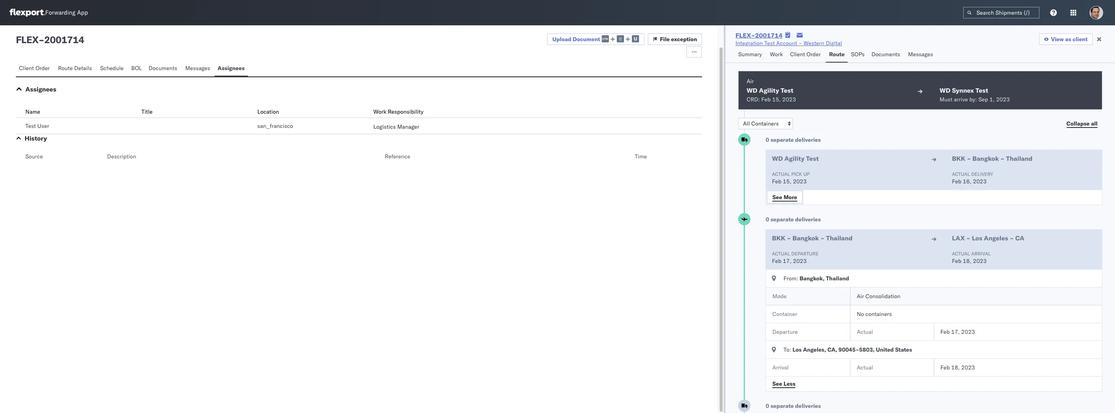 Task type: locate. For each thing, give the bounding box(es) containing it.
0 separate deliveries down less
[[766, 403, 821, 410]]

work for work
[[770, 51, 783, 58]]

see inside "see less" 'button'
[[773, 381, 783, 388]]

mode
[[773, 293, 787, 300]]

collapse
[[1067, 120, 1090, 127]]

work down account
[[770, 51, 783, 58]]

thailand
[[1006, 155, 1033, 163], [826, 235, 853, 242], [826, 275, 849, 283]]

2 see from the top
[[773, 381, 783, 388]]

documents button right bol
[[145, 61, 182, 77]]

0 separate deliveries
[[766, 137, 821, 144], [766, 216, 821, 223], [766, 403, 821, 410]]

1 vertical spatial wd agility test
[[772, 155, 819, 163]]

2023 down feb 17, 2023
[[962, 365, 975, 372]]

see more
[[773, 194, 798, 201]]

0 vertical spatial 0 separate deliveries
[[766, 137, 821, 144]]

1 vertical spatial 17,
[[952, 329, 960, 336]]

feb down lax
[[952, 258, 962, 265]]

0 horizontal spatial client order button
[[16, 61, 55, 77]]

see inside the see more button
[[773, 194, 783, 201]]

1 horizontal spatial assignees button
[[215, 61, 248, 77]]

summary
[[739, 51, 762, 58]]

0 vertical spatial route
[[829, 51, 845, 58]]

order
[[807, 51, 821, 58], [35, 65, 50, 72]]

bkk - bangkok - thailand up 'departure'
[[772, 235, 853, 242]]

bangkok up delivery
[[973, 155, 999, 163]]

0
[[766, 137, 769, 144], [766, 216, 769, 223], [766, 403, 769, 410]]

0 horizontal spatial messages button
[[182, 61, 215, 77]]

0 vertical spatial separate
[[771, 137, 794, 144]]

1 vertical spatial separate
[[771, 216, 794, 223]]

bol button
[[128, 61, 145, 77]]

2 vertical spatial 0
[[766, 403, 769, 410]]

lax
[[952, 235, 965, 242]]

client order button
[[787, 47, 826, 63], [16, 61, 55, 77]]

2023 down arrival on the right of the page
[[973, 258, 987, 265]]

0 vertical spatial 18,
[[963, 258, 972, 265]]

1 horizontal spatial messages
[[908, 51, 933, 58]]

0 vertical spatial los
[[972, 235, 983, 242]]

0 horizontal spatial assignees button
[[25, 85, 56, 93]]

client order for client order button to the left
[[19, 65, 50, 72]]

0 horizontal spatial 17,
[[783, 258, 792, 265]]

0 separate deliveries up pick
[[766, 137, 821, 144]]

2023 down 'departure'
[[793, 258, 807, 265]]

more
[[784, 194, 798, 201]]

2 vertical spatial 0 separate deliveries
[[766, 403, 821, 410]]

0 horizontal spatial agility
[[759, 87, 779, 94]]

2001714
[[755, 31, 783, 39], [44, 34, 84, 46]]

17,
[[783, 258, 792, 265], [952, 329, 960, 336]]

containers
[[866, 311, 892, 318]]

2023 inside "actual pick up feb 15, 2023"
[[793, 178, 807, 185]]

1 horizontal spatial air
[[857, 293, 864, 300]]

from: bangkok, thailand
[[784, 275, 849, 283]]

0 horizontal spatial documents button
[[145, 61, 182, 77]]

0 horizontal spatial route
[[58, 65, 73, 72]]

0 vertical spatial thailand
[[1006, 155, 1033, 163]]

test down "flex-2001714"
[[765, 40, 775, 47]]

0 vertical spatial bangkok
[[973, 155, 999, 163]]

document
[[573, 36, 600, 43]]

order down western
[[807, 51, 821, 58]]

2023 up feb 18, 2023
[[962, 329, 975, 336]]

air for air consolidation
[[857, 293, 864, 300]]

1 vertical spatial 15,
[[783, 178, 792, 185]]

arrival
[[972, 251, 991, 257]]

1 vertical spatial thailand
[[826, 235, 853, 242]]

feb inside actual departure feb 17, 2023
[[772, 258, 782, 265]]

1 separate from the top
[[771, 137, 794, 144]]

1 vertical spatial bkk
[[772, 235, 786, 242]]

1 see from the top
[[773, 194, 783, 201]]

0 horizontal spatial work
[[373, 108, 387, 115]]

0 separate deliveries for -
[[766, 216, 821, 223]]

bkk - bangkok - thailand up delivery
[[952, 155, 1033, 163]]

18, inside the actual arrival feb 18, 2023
[[963, 258, 972, 265]]

route inside route details button
[[58, 65, 73, 72]]

0 vertical spatial order
[[807, 51, 821, 58]]

angeles
[[984, 235, 1009, 242]]

los
[[972, 235, 983, 242], [793, 347, 802, 354]]

1 vertical spatial work
[[373, 108, 387, 115]]

name
[[25, 108, 40, 115]]

agility up pick
[[785, 155, 805, 163]]

actual inside actual departure feb 17, 2023
[[772, 251, 790, 257]]

view
[[1052, 36, 1064, 43]]

app
[[77, 9, 88, 16]]

2 vertical spatial deliveries
[[795, 403, 821, 410]]

order for the right client order button
[[807, 51, 821, 58]]

actual down lax
[[952, 251, 970, 257]]

crd:
[[747, 96, 760, 103]]

0 vertical spatial documents
[[872, 51, 901, 58]]

2023 down pick
[[793, 178, 807, 185]]

documents button right sops
[[869, 47, 905, 63]]

0 vertical spatial deliveries
[[795, 137, 821, 144]]

0 vertical spatial work
[[770, 51, 783, 58]]

17, up from:
[[783, 258, 792, 265]]

client order for the right client order button
[[790, 51, 821, 58]]

0 horizontal spatial documents
[[149, 65, 177, 72]]

deliveries down less
[[795, 403, 821, 410]]

0 vertical spatial client order
[[790, 51, 821, 58]]

air consolidation
[[857, 293, 901, 300]]

actual inside "actual pick up feb 15, 2023"
[[772, 171, 790, 177]]

flex-
[[736, 31, 755, 39]]

1 vertical spatial client order
[[19, 65, 50, 72]]

1 vertical spatial los
[[793, 347, 802, 354]]

description
[[107, 153, 136, 160]]

2023 inside actual departure feb 17, 2023
[[793, 258, 807, 265]]

0 vertical spatial client
[[790, 51, 805, 58]]

0 vertical spatial see
[[773, 194, 783, 201]]

client order
[[790, 51, 821, 58], [19, 65, 50, 72]]

0 for bkk - bangkok - thailand
[[766, 216, 769, 223]]

arrival
[[773, 365, 789, 372]]

1 horizontal spatial bkk
[[952, 155, 966, 163]]

actual up '16,' on the top of page
[[952, 171, 970, 177]]

agility up crd: feb 15, 2023
[[759, 87, 779, 94]]

0 horizontal spatial los
[[793, 347, 802, 354]]

0 separate deliveries down "more"
[[766, 216, 821, 223]]

wd agility test
[[747, 87, 794, 94], [772, 155, 819, 163]]

client down integration test account - western digital
[[790, 51, 805, 58]]

0 separate deliveries for agility
[[766, 137, 821, 144]]

1 vertical spatial messages
[[185, 65, 210, 72]]

order down flex - 2001714
[[35, 65, 50, 72]]

wd agility test up pick
[[772, 155, 819, 163]]

agility
[[759, 87, 779, 94], [785, 155, 805, 163]]

Search Shipments (/) text field
[[964, 7, 1040, 19]]

messages button
[[905, 47, 938, 63], [182, 61, 215, 77]]

1 horizontal spatial 18,
[[963, 258, 972, 265]]

route
[[829, 51, 845, 58], [58, 65, 73, 72]]

view as client button
[[1039, 33, 1093, 45]]

route down digital on the right top of page
[[829, 51, 845, 58]]

actual for feb
[[772, 171, 790, 177]]

15, right the "crd:"
[[772, 96, 781, 103]]

17, up feb 18, 2023
[[952, 329, 960, 336]]

1 horizontal spatial 2001714
[[755, 31, 783, 39]]

wd up must
[[940, 87, 951, 94]]

2 0 separate deliveries from the top
[[766, 216, 821, 223]]

arrive
[[954, 96, 968, 103]]

2 vertical spatial separate
[[771, 403, 794, 410]]

1 deliveries from the top
[[795, 137, 821, 144]]

bkk up actual delivery feb 16, 2023
[[952, 155, 966, 163]]

account
[[777, 40, 798, 47]]

1 vertical spatial deliveries
[[795, 216, 821, 223]]

1 horizontal spatial client
[[790, 51, 805, 58]]

collapse all
[[1067, 120, 1098, 127]]

1 horizontal spatial client order button
[[787, 47, 826, 63]]

1 horizontal spatial los
[[972, 235, 983, 242]]

1 vertical spatial route
[[58, 65, 73, 72]]

1 horizontal spatial assignees
[[218, 65, 245, 72]]

wd up "actual pick up feb 15, 2023" at the right top of the page
[[772, 155, 783, 163]]

1 horizontal spatial bkk - bangkok - thailand
[[952, 155, 1033, 163]]

forwarding app
[[45, 9, 88, 16]]

route for route details
[[58, 65, 73, 72]]

1 vertical spatial 0
[[766, 216, 769, 223]]

0 vertical spatial 0
[[766, 137, 769, 144]]

ca
[[1016, 235, 1025, 242]]

see left less
[[773, 381, 783, 388]]

0 horizontal spatial wd
[[747, 87, 758, 94]]

1 0 from the top
[[766, 137, 769, 144]]

assignees
[[218, 65, 245, 72], [25, 85, 56, 93]]

actual inside the actual arrival feb 18, 2023
[[952, 251, 970, 257]]

1 0 separate deliveries from the top
[[766, 137, 821, 144]]

feb up the mode at right bottom
[[772, 258, 782, 265]]

air for air
[[747, 78, 754, 85]]

actual
[[772, 171, 790, 177], [952, 171, 970, 177], [772, 251, 790, 257], [952, 251, 970, 257], [857, 329, 873, 336], [857, 365, 873, 372]]

separate down the see more button
[[771, 216, 794, 223]]

flexport. image
[[10, 9, 45, 17]]

15, down pick
[[783, 178, 792, 185]]

5803,
[[859, 347, 875, 354]]

2001714 down forwarding app
[[44, 34, 84, 46]]

client
[[790, 51, 805, 58], [19, 65, 34, 72]]

1,
[[990, 96, 995, 103]]

0 horizontal spatial air
[[747, 78, 754, 85]]

bangkok up 'departure'
[[793, 235, 819, 242]]

1 vertical spatial order
[[35, 65, 50, 72]]

work inside button
[[770, 51, 783, 58]]

separate
[[771, 137, 794, 144], [771, 216, 794, 223], [771, 403, 794, 410]]

18, down feb 17, 2023
[[952, 365, 960, 372]]

los up arrival on the right of the page
[[972, 235, 983, 242]]

deliveries up up
[[795, 137, 821, 144]]

1 horizontal spatial wd
[[772, 155, 783, 163]]

actual for 18,
[[952, 251, 970, 257]]

2 separate from the top
[[771, 216, 794, 223]]

1 vertical spatial bangkok
[[793, 235, 819, 242]]

feb up feb 18, 2023
[[941, 329, 950, 336]]

documents right sops button
[[872, 51, 901, 58]]

route inside route button
[[829, 51, 845, 58]]

wd agility test up crd: feb 15, 2023
[[747, 87, 794, 94]]

0 horizontal spatial 15,
[[772, 96, 781, 103]]

17, inside actual departure feb 17, 2023
[[783, 258, 792, 265]]

must arrive by: sep 1, 2023
[[940, 96, 1010, 103]]

1 horizontal spatial 15,
[[783, 178, 792, 185]]

1 horizontal spatial route
[[829, 51, 845, 58]]

departure
[[773, 329, 798, 336]]

work up logistics
[[373, 108, 387, 115]]

see left "more"
[[773, 194, 783, 201]]

-
[[39, 34, 44, 46], [799, 40, 802, 47], [967, 155, 971, 163], [1001, 155, 1005, 163], [787, 235, 791, 242], [821, 235, 825, 242], [967, 235, 971, 242], [1010, 235, 1014, 242]]

0 vertical spatial bkk
[[952, 155, 966, 163]]

1 horizontal spatial order
[[807, 51, 821, 58]]

all
[[1091, 120, 1098, 127]]

messages
[[908, 51, 933, 58], [185, 65, 210, 72]]

1 horizontal spatial client order
[[790, 51, 821, 58]]

wd
[[747, 87, 758, 94], [940, 87, 951, 94], [772, 155, 783, 163]]

air up no
[[857, 293, 864, 300]]

separate up pick
[[771, 137, 794, 144]]

1 horizontal spatial 17,
[[952, 329, 960, 336]]

bkk up actual departure feb 17, 2023
[[772, 235, 786, 242]]

air up the "crd:"
[[747, 78, 754, 85]]

2 deliveries from the top
[[795, 216, 821, 223]]

see for bkk - bangkok - thailand
[[773, 381, 783, 388]]

1 horizontal spatial documents button
[[869, 47, 905, 63]]

separate for wd
[[771, 137, 794, 144]]

0 horizontal spatial bangkok
[[793, 235, 819, 242]]

2001714 up account
[[755, 31, 783, 39]]

1 vertical spatial agility
[[785, 155, 805, 163]]

order for client order button to the left
[[35, 65, 50, 72]]

client order button down flex
[[16, 61, 55, 77]]

bangkok
[[973, 155, 999, 163], [793, 235, 819, 242]]

feb
[[762, 96, 771, 103], [772, 178, 782, 185], [952, 178, 962, 185], [772, 258, 782, 265], [952, 258, 962, 265], [941, 329, 950, 336], [941, 365, 950, 372]]

deliveries
[[795, 137, 821, 144], [795, 216, 821, 223], [795, 403, 821, 410]]

18,
[[963, 258, 972, 265], [952, 365, 960, 372]]

separate for bkk
[[771, 216, 794, 223]]

client order down flex
[[19, 65, 50, 72]]

2023 right 1,
[[996, 96, 1010, 103]]

1 vertical spatial 18,
[[952, 365, 960, 372]]

by:
[[970, 96, 977, 103]]

1 vertical spatial client
[[19, 65, 34, 72]]

0 horizontal spatial order
[[35, 65, 50, 72]]

test
[[765, 40, 775, 47], [781, 87, 794, 94], [976, 87, 989, 94], [25, 123, 36, 130], [806, 155, 819, 163]]

18, down arrival on the right of the page
[[963, 258, 972, 265]]

separate down "see less" 'button'
[[771, 403, 794, 410]]

2023 down delivery
[[973, 178, 987, 185]]

assignees button
[[215, 61, 248, 77], [25, 85, 56, 93]]

client order down western
[[790, 51, 821, 58]]

3 deliveries from the top
[[795, 403, 821, 410]]

0 vertical spatial air
[[747, 78, 754, 85]]

feb left '16,' on the top of page
[[952, 178, 962, 185]]

actual left pick
[[772, 171, 790, 177]]

0 vertical spatial agility
[[759, 87, 779, 94]]

up
[[804, 171, 810, 177]]

2 0 from the top
[[766, 216, 769, 223]]

feb up the "see more"
[[772, 178, 782, 185]]

see more button
[[768, 192, 802, 204]]

sops button
[[848, 47, 869, 63]]

client down flex
[[19, 65, 34, 72]]

wd up the "crd:"
[[747, 87, 758, 94]]

work
[[770, 51, 783, 58], [373, 108, 387, 115]]

0 vertical spatial 17,
[[783, 258, 792, 265]]

documents right the bol 'button'
[[149, 65, 177, 72]]

bkk - bangkok - thailand
[[952, 155, 1033, 163], [772, 235, 853, 242]]

los right to:
[[793, 347, 802, 354]]

0 horizontal spatial client order
[[19, 65, 50, 72]]

actual left 'departure'
[[772, 251, 790, 257]]

1 horizontal spatial work
[[770, 51, 783, 58]]

deliveries down "more"
[[795, 216, 821, 223]]

client order button down western
[[787, 47, 826, 63]]

0 horizontal spatial bkk
[[772, 235, 786, 242]]

1 vertical spatial assignees
[[25, 85, 56, 93]]

2023 inside the actual arrival feb 18, 2023
[[973, 258, 987, 265]]

0 horizontal spatial assignees
[[25, 85, 56, 93]]

1 vertical spatial see
[[773, 381, 783, 388]]

route left details
[[58, 65, 73, 72]]

route details
[[58, 65, 92, 72]]

0 horizontal spatial bkk - bangkok - thailand
[[772, 235, 853, 242]]

1 vertical spatial air
[[857, 293, 864, 300]]

actual pick up feb 15, 2023
[[772, 171, 810, 185]]

upload document button
[[547, 33, 645, 45]]

actual inside actual delivery feb 16, 2023
[[952, 171, 970, 177]]

user
[[37, 123, 49, 130]]

test up crd: feb 15, 2023
[[781, 87, 794, 94]]

0 horizontal spatial 18,
[[952, 365, 960, 372]]



Task type: describe. For each thing, give the bounding box(es) containing it.
90045-
[[839, 347, 859, 354]]

0 vertical spatial messages
[[908, 51, 933, 58]]

1 vertical spatial bkk - bangkok - thailand
[[772, 235, 853, 242]]

2023 right the "crd:"
[[783, 96, 796, 103]]

view as client
[[1052, 36, 1088, 43]]

test inside integration test account - western digital link
[[765, 40, 775, 47]]

actual arrival feb 18, 2023
[[952, 251, 991, 265]]

from:
[[784, 275, 798, 283]]

actual departure feb 17, 2023
[[772, 251, 819, 265]]

actual up 5803,
[[857, 329, 873, 336]]

reference
[[385, 153, 410, 160]]

0 horizontal spatial client
[[19, 65, 34, 72]]

route for route
[[829, 51, 845, 58]]

actual for 16,
[[952, 171, 970, 177]]

work for work responsibility
[[373, 108, 387, 115]]

file
[[660, 36, 670, 43]]

actual down 5803,
[[857, 365, 873, 372]]

manager
[[397, 123, 419, 131]]

2 vertical spatial thailand
[[826, 275, 849, 283]]

schedule button
[[97, 61, 128, 77]]

0 horizontal spatial 2001714
[[44, 34, 84, 46]]

flex-2001714 link
[[736, 31, 783, 39]]

1 horizontal spatial messages button
[[905, 47, 938, 63]]

3 separate from the top
[[771, 403, 794, 410]]

no
[[857, 311, 864, 318]]

see less button
[[768, 379, 801, 390]]

3 0 separate deliveries from the top
[[766, 403, 821, 410]]

1 horizontal spatial agility
[[785, 155, 805, 163]]

must
[[940, 96, 953, 103]]

forwarding app link
[[10, 9, 88, 17]]

title
[[141, 108, 153, 115]]

test up sep
[[976, 87, 989, 94]]

flex-2001714
[[736, 31, 783, 39]]

western
[[804, 40, 825, 47]]

15, inside "actual pick up feb 15, 2023"
[[783, 178, 792, 185]]

upload document
[[553, 36, 600, 43]]

upload
[[553, 36, 572, 43]]

angeles,
[[803, 347, 826, 354]]

0 vertical spatial assignees
[[218, 65, 245, 72]]

1 vertical spatial assignees button
[[25, 85, 56, 93]]

test left user
[[25, 123, 36, 130]]

actual delivery feb 16, 2023
[[952, 171, 994, 185]]

synnex
[[952, 87, 974, 94]]

history
[[25, 135, 47, 142]]

digital
[[826, 40, 842, 47]]

less
[[784, 381, 796, 388]]

exception
[[671, 36, 697, 43]]

3 0 from the top
[[766, 403, 769, 410]]

0 horizontal spatial messages
[[185, 65, 210, 72]]

feb inside the actual arrival feb 18, 2023
[[952, 258, 962, 265]]

source
[[25, 153, 43, 160]]

crd: feb 15, 2023
[[747, 96, 796, 103]]

feb inside "actual pick up feb 15, 2023"
[[772, 178, 782, 185]]

location
[[257, 108, 279, 115]]

san_francisco
[[257, 123, 293, 130]]

to:
[[784, 347, 791, 354]]

sops
[[851, 51, 865, 58]]

deliveries for test
[[795, 137, 821, 144]]

work responsibility
[[373, 108, 424, 115]]

summary button
[[735, 47, 767, 63]]

wd synnex test
[[940, 87, 989, 94]]

1 horizontal spatial documents
[[872, 51, 901, 58]]

consolidation
[[866, 293, 901, 300]]

route button
[[826, 47, 848, 63]]

flex - 2001714
[[16, 34, 84, 46]]

feb inside actual delivery feb 16, 2023
[[952, 178, 962, 185]]

file exception
[[660, 36, 697, 43]]

deliveries for bangkok
[[795, 216, 821, 223]]

details
[[74, 65, 92, 72]]

feb 18, 2023
[[941, 365, 975, 372]]

actual for 17,
[[772, 251, 790, 257]]

see for wd agility test
[[773, 194, 783, 201]]

work button
[[767, 47, 787, 63]]

0 for wd agility test
[[766, 137, 769, 144]]

test up up
[[806, 155, 819, 163]]

schedule
[[100, 65, 124, 72]]

16,
[[963, 178, 972, 185]]

1 vertical spatial documents
[[149, 65, 177, 72]]

2023 inside actual delivery feb 16, 2023
[[973, 178, 987, 185]]

feb 17, 2023
[[941, 329, 975, 336]]

time
[[635, 153, 647, 160]]

delivery
[[972, 171, 994, 177]]

0 vertical spatial 15,
[[772, 96, 781, 103]]

collapse all button
[[1062, 118, 1103, 130]]

forwarding
[[45, 9, 76, 16]]

0 vertical spatial assignees button
[[215, 61, 248, 77]]

bangkok,
[[800, 275, 825, 283]]

container
[[773, 311, 798, 318]]

route details button
[[55, 61, 97, 77]]

integration test account - western digital
[[736, 40, 842, 47]]

0 vertical spatial wd agility test
[[747, 87, 794, 94]]

flex
[[16, 34, 39, 46]]

see less
[[773, 381, 796, 388]]

states
[[896, 347, 912, 354]]

client
[[1073, 36, 1088, 43]]

sep
[[979, 96, 988, 103]]

test user
[[25, 123, 49, 130]]

united
[[876, 347, 894, 354]]

1 horizontal spatial bangkok
[[973, 155, 999, 163]]

2 horizontal spatial wd
[[940, 87, 951, 94]]

feb down feb 17, 2023
[[941, 365, 950, 372]]

to: los angeles, ca, 90045-5803, united states
[[784, 347, 912, 354]]

0 vertical spatial bkk - bangkok - thailand
[[952, 155, 1033, 163]]

integration
[[736, 40, 763, 47]]

ca,
[[828, 347, 837, 354]]

pick
[[792, 171, 802, 177]]

logistics manager
[[373, 123, 419, 131]]

history button
[[25, 135, 47, 142]]

departure
[[792, 251, 819, 257]]

feb right the "crd:"
[[762, 96, 771, 103]]

logistics
[[373, 123, 396, 131]]



Task type: vqa. For each thing, say whether or not it's contained in the screenshot.
Next button
no



